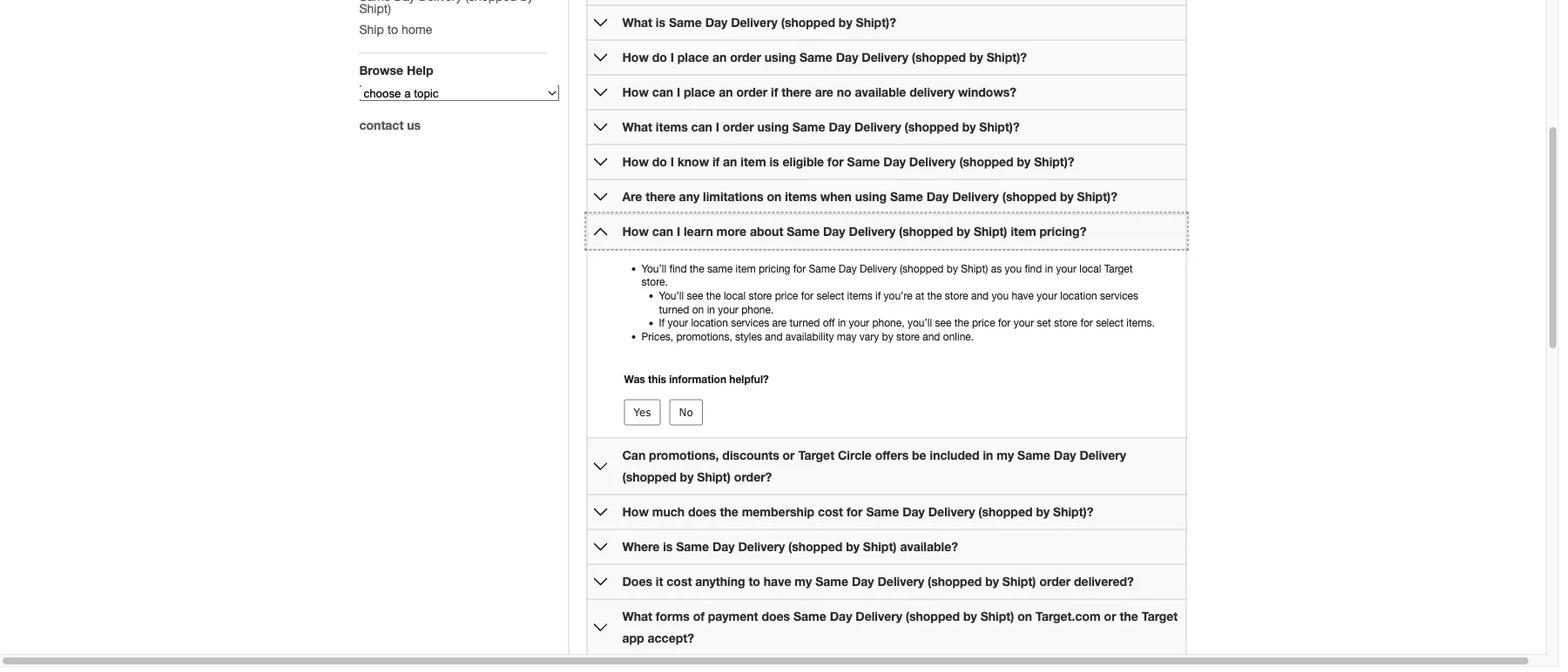 Task type: vqa. For each thing, say whether or not it's contained in the screenshot.
Furniture/Lamps
no



Task type: describe. For each thing, give the bounding box(es) containing it.
any
[[679, 190, 700, 204]]

can promotions, discounts or target circle offers be included in my same day delivery (shopped by shipt) order? link
[[622, 449, 1126, 485]]

for down 'can promotions, discounts or target circle offers be included in my same day delivery (shopped by shipt) order?'
[[847, 505, 863, 520]]

on inside the what forms of payment does same day delivery (shopped by shipt) on target.com or the target app accept?
[[1018, 610, 1032, 624]]

order up 'target.com'
[[1040, 575, 1071, 589]]

how can i learn more about same day delivery (shopped by shipt) item pricing?
[[622, 225, 1087, 239]]

phone,
[[872, 317, 905, 329]]

store right at
[[945, 290, 968, 302]]

an for if
[[719, 85, 733, 100]]

1 vertical spatial there
[[646, 190, 676, 204]]

phone.
[[741, 303, 774, 316]]

what items can i order using same day delivery (shopped by shipt)? link
[[622, 120, 1020, 135]]

place for can
[[684, 85, 715, 100]]

by inside same day delivery (shopped by shipt) ship to home
[[520, 0, 534, 3]]

store.
[[642, 276, 668, 288]]

was
[[624, 373, 645, 385]]

0 vertical spatial on
[[767, 190, 782, 204]]

0 horizontal spatial select
[[817, 290, 844, 302]]

if
[[659, 317, 665, 329]]

what for what is same day delivery (shopped by shipt)?
[[622, 16, 652, 30]]

0 horizontal spatial if
[[712, 155, 720, 169]]

how do i place an order using same day delivery (shopped by shipt)? link
[[622, 51, 1027, 65]]

contact us
[[359, 118, 421, 132]]

circle arrow e image for how much does the membership cost for same day delivery (shopped by shipt)?
[[594, 506, 608, 520]]

shipt) up as on the right top of the page
[[974, 225, 1007, 239]]

your up the 'set'
[[1037, 290, 1057, 302]]

anything
[[695, 575, 745, 589]]

membership
[[742, 505, 815, 520]]

circle arrow e image for what items can i order using same day delivery (shopped by shipt)?
[[594, 121, 608, 135]]

in down pricing?
[[1045, 263, 1053, 275]]

can for learn
[[652, 225, 673, 239]]

how for how do i place an order using same day delivery (shopped by shipt)?
[[622, 51, 649, 65]]

of
[[693, 610, 705, 624]]

i for how can i learn more about same day delivery (shopped by shipt) item pricing?
[[677, 225, 680, 239]]

ship to home link
[[359, 22, 432, 37]]

where is same day delivery (shopped by shipt) available? link
[[622, 540, 958, 554]]

online.
[[943, 331, 974, 343]]

at
[[916, 290, 924, 302]]

is for what
[[656, 16, 666, 30]]

1 horizontal spatial location
[[1060, 290, 1097, 302]]

home
[[402, 22, 432, 37]]

no
[[837, 85, 852, 100]]

shipt) inside 'can promotions, discounts or target circle offers be included in my same day delivery (shopped by shipt) order?'
[[697, 470, 731, 485]]

1 vertical spatial item
[[1011, 225, 1036, 239]]

you'll find the same item pricing for same day delivery (shopped by shipt) as you find in your local target store. you'll see the local store price for select items if you're at the store and you have your location services turned on in your phone. if your location services are turned off in your phone, you'll see the price for your set store for select items. prices, promotions, styles and availability may vary by store and online.
[[642, 263, 1155, 343]]

in right 'off'
[[838, 317, 846, 329]]

how can i learn more about same day delivery (shopped by shipt) item pricing? link
[[622, 225, 1087, 239]]

0 horizontal spatial and
[[765, 331, 783, 343]]

your right the if on the left top of page
[[668, 317, 688, 329]]

what forms of payment does same day delivery (shopped by shipt) on target.com or the target app accept? link
[[622, 610, 1178, 646]]

offers
[[875, 449, 909, 463]]

does it cost anything to have my same day delivery (shopped by shipt) order delivered?
[[622, 575, 1134, 589]]

how do i place an order using same day delivery (shopped by shipt)?
[[622, 51, 1027, 65]]

what items can i order using same day delivery (shopped by shipt)?
[[622, 120, 1020, 135]]

browse
[[359, 63, 403, 78]]

how for how can i place an order if there are no available delivery windows?
[[622, 85, 649, 100]]

as
[[991, 263, 1002, 275]]

accept?
[[648, 632, 694, 646]]

the up the online. on the right
[[954, 317, 969, 329]]

forms
[[656, 610, 690, 624]]

pricing
[[759, 263, 790, 275]]

circle arrow e image for how can i place an order if there are no available delivery windows?
[[594, 86, 608, 100]]

is for where
[[663, 540, 673, 554]]

vary
[[860, 331, 879, 343]]

discounts
[[722, 449, 779, 463]]

know
[[677, 155, 709, 169]]

do for know
[[652, 155, 667, 169]]

1 vertical spatial local
[[724, 290, 746, 302]]

0 vertical spatial see
[[687, 290, 703, 302]]

shipt) inside the what forms of payment does same day delivery (shopped by shipt) on target.com or the target app accept?
[[981, 610, 1014, 624]]

information
[[669, 373, 727, 385]]

how for how do i know if an item is eligible for same day delivery (shopped by shipt)?
[[622, 155, 649, 169]]

1 vertical spatial can
[[691, 120, 713, 135]]

0 vertical spatial turned
[[659, 303, 689, 316]]

how much does the membership cost for same day delivery (shopped by shipt)? link
[[622, 505, 1094, 520]]

items.
[[1127, 317, 1155, 329]]

your left phone.
[[718, 303, 739, 316]]

1 horizontal spatial services
[[1100, 290, 1139, 302]]

0 vertical spatial there
[[782, 85, 812, 100]]

for up availability on the right of the page
[[801, 290, 814, 302]]

off
[[823, 317, 835, 329]]

payment
[[708, 610, 758, 624]]

1 vertical spatial items
[[785, 190, 817, 204]]

does
[[622, 575, 652, 589]]

prices,
[[642, 331, 674, 343]]

ship
[[359, 22, 384, 37]]

1 vertical spatial you
[[992, 290, 1009, 302]]

are there any limitations on items when using same day delivery (shopped by shipt)?
[[622, 190, 1118, 204]]

included
[[930, 449, 980, 463]]

same inside same day delivery (shopped by shipt) ship to home
[[359, 0, 391, 3]]

shipt) up does it cost anything to have my same day delivery (shopped by shipt) order delivered? link
[[863, 540, 897, 554]]

0 horizontal spatial have
[[764, 575, 791, 589]]

day inside same day delivery (shopped by shipt) ship to home
[[394, 0, 415, 3]]

0 vertical spatial item
[[741, 155, 766, 169]]

can
[[622, 449, 646, 463]]

the right at
[[927, 290, 942, 302]]

are
[[622, 190, 642, 204]]

circle arrow e image for where is same day delivery (shopped by shipt) available?
[[594, 540, 608, 554]]

for right pricing
[[793, 263, 806, 275]]

order down what is same day delivery (shopped by shipt)?
[[730, 51, 761, 65]]

store up phone.
[[749, 290, 772, 302]]

may
[[837, 331, 857, 343]]

0 vertical spatial you'll
[[642, 263, 667, 275]]

styles
[[735, 331, 762, 343]]

1 horizontal spatial and
[[923, 331, 940, 343]]

day inside the what forms of payment does same day delivery (shopped by shipt) on target.com or the target app accept?
[[830, 610, 852, 624]]

(shopped inside you'll find the same item pricing for same day delivery (shopped by shipt) as you find in your local target store. you'll see the local store price for select items if you're at the store and you have your location services turned on in your phone. if your location services are turned off in your phone, you'll see the price for your set store for select items. prices, promotions, styles and availability may vary by store and online.
[[900, 263, 944, 275]]

contact us link
[[359, 118, 421, 132]]

1 vertical spatial see
[[935, 317, 952, 329]]

learn
[[684, 225, 713, 239]]

you're
[[884, 290, 913, 302]]

i for how do i place an order using same day delivery (shopped by shipt)?
[[671, 51, 674, 65]]

it
[[656, 575, 663, 589]]

for right the 'set'
[[1081, 317, 1093, 329]]

store right the 'set'
[[1054, 317, 1078, 329]]

how can i place an order if there are no available delivery windows?
[[622, 85, 1017, 100]]

1 vertical spatial using
[[757, 120, 789, 135]]

about
[[750, 225, 783, 239]]

delivery inside 'can promotions, discounts or target circle offers be included in my same day delivery (shopped by shipt) order?'
[[1080, 449, 1126, 463]]

i for how do i know if an item is eligible for same day delivery (shopped by shipt)?
[[671, 155, 674, 169]]

circle arrow s image
[[594, 225, 608, 239]]

1 vertical spatial price
[[972, 317, 995, 329]]

contact
[[359, 118, 404, 132]]

an for using
[[712, 51, 727, 65]]

same inside 'can promotions, discounts or target circle offers be included in my same day delivery (shopped by shipt) order?'
[[1018, 449, 1051, 463]]

can promotions, discounts or target circle offers be included in my same day delivery (shopped by shipt) order?
[[622, 449, 1126, 485]]

helpful?
[[729, 373, 769, 385]]

target.com
[[1036, 610, 1101, 624]]

delivery
[[910, 85, 955, 100]]

1 vertical spatial turned
[[790, 317, 820, 329]]

availability
[[786, 331, 834, 343]]

order up limitations
[[723, 120, 754, 135]]

set
[[1037, 317, 1051, 329]]



Task type: locate. For each thing, give the bounding box(es) containing it.
2 horizontal spatial on
[[1018, 610, 1032, 624]]

promotions, right can
[[649, 449, 719, 463]]

this
[[648, 373, 666, 385]]

shipt) left 'target.com'
[[981, 610, 1014, 624]]

2 horizontal spatial target
[[1142, 610, 1178, 624]]

order
[[730, 51, 761, 65], [736, 85, 768, 100], [723, 120, 754, 135], [1040, 575, 1071, 589]]

you'll
[[908, 317, 932, 329]]

can
[[652, 85, 673, 100], [691, 120, 713, 135], [652, 225, 673, 239]]

is
[[656, 16, 666, 30], [770, 155, 779, 169], [663, 540, 673, 554]]

circle arrow e image for how do i know if an item is eligible for same day delivery (shopped by shipt)?
[[594, 155, 608, 169]]

1 vertical spatial do
[[652, 155, 667, 169]]

circle arrow e image for does it cost anything to have my same day delivery (shopped by shipt) order delivered?
[[594, 575, 608, 589]]

2 what from the top
[[622, 120, 652, 135]]

what is same day delivery (shopped by shipt)?
[[622, 16, 896, 30]]

where
[[622, 540, 660, 554]]

shipt) up 'target.com'
[[1003, 575, 1036, 589]]

1 horizontal spatial target
[[1104, 263, 1133, 275]]

or down delivered?
[[1104, 610, 1116, 624]]

circle arrow e image for can promotions, discounts or target circle offers be included in my same day delivery (shopped by shipt) order?
[[594, 460, 608, 474]]

circle arrow e image for how do i place an order using same day delivery (shopped by shipt)?
[[594, 51, 608, 65]]

2 vertical spatial using
[[855, 190, 887, 204]]

delivery inside same day delivery (shopped by shipt) ship to home
[[419, 0, 462, 3]]

does inside the what forms of payment does same day delivery (shopped by shipt) on target.com or the target app accept?
[[762, 610, 790, 624]]

1 do from the top
[[652, 51, 667, 65]]

do
[[652, 51, 667, 65], [652, 155, 667, 169]]

0 vertical spatial place
[[677, 51, 709, 65]]

1 vertical spatial place
[[684, 85, 715, 100]]

windows?
[[958, 85, 1017, 100]]

shipt)
[[359, 1, 391, 16], [974, 225, 1007, 239], [961, 263, 988, 275], [697, 470, 731, 485], [863, 540, 897, 554], [1003, 575, 1036, 589], [981, 610, 1014, 624]]

1 how from the top
[[622, 51, 649, 65]]

using
[[765, 51, 796, 65], [757, 120, 789, 135], [855, 190, 887, 204]]

if inside you'll find the same item pricing for same day delivery (shopped by shipt) as you find in your local target store. you'll see the local store price for select items if you're at the store and you have your location services turned on in your phone. if your location services are turned off in your phone, you'll see the price for your set store for select items. prices, promotions, styles and availability may vary by store and online.
[[875, 290, 881, 302]]

services up items. at top
[[1100, 290, 1139, 302]]

what inside the what forms of payment does same day delivery (shopped by shipt) on target.com or the target app accept?
[[622, 610, 652, 624]]

shipt)?
[[856, 16, 896, 30], [987, 51, 1027, 65], [979, 120, 1020, 135], [1034, 155, 1075, 169], [1077, 190, 1118, 204], [1053, 505, 1094, 520]]

items down "eligible"
[[785, 190, 817, 204]]

2 vertical spatial items
[[847, 290, 873, 302]]

0 vertical spatial you
[[1005, 263, 1022, 275]]

using right when
[[855, 190, 887, 204]]

item left pricing?
[[1011, 225, 1036, 239]]

promotions, up information
[[676, 331, 732, 343]]

available
[[855, 85, 906, 100]]

item up limitations
[[741, 155, 766, 169]]

by inside the what forms of payment does same day delivery (shopped by shipt) on target.com or the target app accept?
[[963, 610, 977, 624]]

item
[[741, 155, 766, 169], [1011, 225, 1036, 239], [736, 263, 756, 275]]

have
[[1012, 290, 1034, 302], [764, 575, 791, 589]]

1 horizontal spatial my
[[997, 449, 1014, 463]]

the down delivered?
[[1120, 610, 1138, 624]]

4 circle arrow e image from the top
[[594, 155, 608, 169]]

1 vertical spatial cost
[[667, 575, 692, 589]]

0 horizontal spatial target
[[798, 449, 835, 463]]

using up "eligible"
[[757, 120, 789, 135]]

0 vertical spatial cost
[[818, 505, 843, 520]]

5 circle arrow e image from the top
[[594, 575, 608, 589]]

0 horizontal spatial does
[[688, 505, 717, 520]]

0 horizontal spatial are
[[772, 317, 787, 329]]

help
[[407, 63, 433, 78]]

if
[[771, 85, 778, 100], [712, 155, 720, 169], [875, 290, 881, 302]]

0 horizontal spatial turned
[[659, 303, 689, 316]]

2 vertical spatial on
[[1018, 610, 1032, 624]]

1 vertical spatial my
[[795, 575, 812, 589]]

eligible
[[783, 155, 824, 169]]

1 horizontal spatial are
[[815, 85, 834, 100]]

to inside same day delivery (shopped by shipt) ship to home
[[387, 22, 398, 37]]

None submit
[[624, 400, 661, 426], [669, 400, 703, 426], [624, 400, 661, 426], [669, 400, 703, 426]]

the left same
[[690, 263, 705, 275]]

items up know
[[656, 120, 688, 135]]

items
[[656, 120, 688, 135], [785, 190, 817, 204], [847, 290, 873, 302]]

my right the included
[[997, 449, 1014, 463]]

same inside you'll find the same item pricing for same day delivery (shopped by shipt) as you find in your local target store. you'll see the local store price for select items if you're at the store and you have your location services turned on in your phone. if your location services are turned off in your phone, you'll see the price for your set store for select items. prices, promotions, styles and availability may vary by store and online.
[[809, 263, 836, 275]]

there up what items can i order using same day delivery (shopped by shipt)? link
[[782, 85, 812, 100]]

price up the online. on the right
[[972, 317, 995, 329]]

0 vertical spatial my
[[997, 449, 1014, 463]]

0 vertical spatial location
[[1060, 290, 1097, 302]]

are left no
[[815, 85, 834, 100]]

1 circle arrow e image from the top
[[594, 51, 608, 65]]

1 horizontal spatial price
[[972, 317, 995, 329]]

1 what from the top
[[622, 16, 652, 30]]

1 vertical spatial you'll
[[659, 290, 684, 302]]

how for how can i learn more about same day delivery (shopped by shipt) item pricing?
[[622, 225, 649, 239]]

in right the included
[[983, 449, 993, 463]]

1 vertical spatial promotions,
[[649, 449, 719, 463]]

1 vertical spatial services
[[731, 317, 769, 329]]

1 horizontal spatial have
[[1012, 290, 1034, 302]]

location down pricing?
[[1060, 290, 1097, 302]]

how for how much does the membership cost for same day delivery (shopped by shipt)?
[[622, 505, 649, 520]]

circle arrow e image
[[594, 51, 608, 65], [594, 86, 608, 100], [594, 121, 608, 135], [594, 155, 608, 169], [594, 540, 608, 554]]

what for what forms of payment does same day delivery (shopped by shipt) on target.com or the target app accept?
[[622, 610, 652, 624]]

0 vertical spatial price
[[775, 290, 798, 302]]

cost right membership
[[818, 505, 843, 520]]

i for how can i place an order if there are no available delivery windows?
[[677, 85, 680, 100]]

find left same
[[669, 263, 687, 275]]

0 vertical spatial services
[[1100, 290, 1139, 302]]

price down pricing
[[775, 290, 798, 302]]

local
[[1080, 263, 1101, 275], [724, 290, 746, 302]]

1 vertical spatial are
[[772, 317, 787, 329]]

for left the 'set'
[[998, 317, 1011, 329]]

are inside you'll find the same item pricing for same day delivery (shopped by shipt) as you find in your local target store. you'll see the local store price for select items if you're at the store and you have your location services turned on in your phone. if your location services are turned off in your phone, you'll see the price for your set store for select items. prices, promotions, styles and availability may vary by store and online.
[[772, 317, 787, 329]]

circle arrow e image for what forms of payment does same day delivery (shopped by shipt) on target.com or the target app accept?
[[594, 621, 608, 635]]

1 horizontal spatial or
[[1104, 610, 1116, 624]]

0 horizontal spatial cost
[[667, 575, 692, 589]]

does right much
[[688, 505, 717, 520]]

0 vertical spatial can
[[652, 85, 673, 100]]

3 what from the top
[[622, 610, 652, 624]]

your up vary
[[849, 317, 869, 329]]

4 how from the top
[[622, 225, 649, 239]]

shipt) left order?
[[697, 470, 731, 485]]

you'll up store. on the left top of page
[[642, 263, 667, 275]]

0 horizontal spatial price
[[775, 290, 798, 302]]

2 horizontal spatial if
[[875, 290, 881, 302]]

local up phone.
[[724, 290, 746, 302]]

target
[[1104, 263, 1133, 275], [798, 449, 835, 463], [1142, 610, 1178, 624]]

0 horizontal spatial find
[[669, 263, 687, 275]]

local down pricing?
[[1080, 263, 1101, 275]]

0 horizontal spatial to
[[387, 22, 398, 37]]

circle arrow e image for what is same day delivery (shopped by shipt)?
[[594, 16, 608, 30]]

2 how from the top
[[622, 85, 649, 100]]

store
[[749, 290, 772, 302], [945, 290, 968, 302], [1054, 317, 1078, 329], [896, 331, 920, 343]]

2 vertical spatial an
[[723, 155, 737, 169]]

you'll down store. on the left top of page
[[659, 290, 684, 302]]

shipt) up ship
[[359, 1, 391, 16]]

have inside you'll find the same item pricing for same day delivery (shopped by shipt) as you find in your local target store. you'll see the local store price for select items if you're at the store and you have your location services turned on in your phone. if your location services are turned off in your phone, you'll see the price for your set store for select items. prices, promotions, styles and availability may vary by store and online.
[[1012, 290, 1034, 302]]

1 find from the left
[[669, 263, 687, 275]]

0 vertical spatial do
[[652, 51, 667, 65]]

circle
[[838, 449, 872, 463]]

0 vertical spatial an
[[712, 51, 727, 65]]

to right anything in the left of the page
[[749, 575, 760, 589]]

(shopped inside the what forms of payment does same day delivery (shopped by shipt) on target.com or the target app accept?
[[906, 610, 960, 624]]

limitations
[[703, 190, 764, 204]]

on inside you'll find the same item pricing for same day delivery (shopped by shipt) as you find in your local target store. you'll see the local store price for select items if you're at the store and you have your location services turned on in your phone. if your location services are turned off in your phone, you'll see the price for your set store for select items. prices, promotions, styles and availability may vary by store and online.
[[692, 303, 704, 316]]

place down what is same day delivery (shopped by shipt)?
[[677, 51, 709, 65]]

does
[[688, 505, 717, 520], [762, 610, 790, 624]]

4 circle arrow e image from the top
[[594, 506, 608, 520]]

1 vertical spatial or
[[1104, 610, 1116, 624]]

1 horizontal spatial does
[[762, 610, 790, 624]]

0 horizontal spatial location
[[691, 317, 728, 329]]

same day delivery (shopped by shipt) ship to home
[[359, 0, 534, 37]]

cost right it
[[667, 575, 692, 589]]

circle arrow e image for are there any limitations on items when using same day delivery (shopped by shipt)?
[[594, 190, 608, 204]]

3 circle arrow e image from the top
[[594, 460, 608, 474]]

0 horizontal spatial on
[[692, 303, 704, 316]]

select left items. at top
[[1096, 317, 1124, 329]]

0 horizontal spatial local
[[724, 290, 746, 302]]

target inside you'll find the same item pricing for same day delivery (shopped by shipt) as you find in your local target store. you'll see the local store price for select items if you're at the store and you have your location services turned on in your phone. if your location services are turned off in your phone, you'll see the price for your set store for select items. prices, promotions, styles and availability may vary by store and online.
[[1104, 263, 1133, 275]]

2 horizontal spatial and
[[971, 290, 989, 302]]

0 vertical spatial using
[[765, 51, 796, 65]]

and
[[971, 290, 989, 302], [765, 331, 783, 343], [923, 331, 940, 343]]

are down phone.
[[772, 317, 787, 329]]

available?
[[900, 540, 958, 554]]

1 horizontal spatial to
[[749, 575, 760, 589]]

on
[[767, 190, 782, 204], [692, 303, 704, 316], [1018, 610, 1032, 624]]

was this information helpful?
[[624, 373, 769, 385]]

pricing?
[[1040, 225, 1087, 239]]

in
[[1045, 263, 1053, 275], [707, 303, 715, 316], [838, 317, 846, 329], [983, 449, 993, 463]]

can for place
[[652, 85, 673, 100]]

(shopped inside same day delivery (shopped by shipt) ship to home
[[465, 0, 517, 3]]

0 vertical spatial target
[[1104, 263, 1133, 275]]

promotions,
[[676, 331, 732, 343], [649, 449, 719, 463]]

where is same day delivery (shopped by shipt) available?
[[622, 540, 958, 554]]

or right discounts at the left of page
[[783, 449, 795, 463]]

1 vertical spatial have
[[764, 575, 791, 589]]

what is same day delivery (shopped by shipt)? link
[[622, 16, 896, 30]]

and down the you'll
[[923, 331, 940, 343]]

more
[[717, 225, 747, 239]]

0 vertical spatial items
[[656, 120, 688, 135]]

services up styles
[[731, 317, 769, 329]]

1 vertical spatial select
[[1096, 317, 1124, 329]]

2 circle arrow e image from the top
[[594, 86, 608, 100]]

if left the 'you're'
[[875, 290, 881, 302]]

when
[[820, 190, 852, 204]]

1 horizontal spatial find
[[1025, 263, 1042, 275]]

2 circle arrow e image from the top
[[594, 190, 608, 204]]

1 horizontal spatial items
[[785, 190, 817, 204]]

0 vertical spatial if
[[771, 85, 778, 100]]

0 horizontal spatial there
[[646, 190, 676, 204]]

1 circle arrow e image from the top
[[594, 16, 608, 30]]

1 horizontal spatial on
[[767, 190, 782, 204]]

delivery inside the what forms of payment does same day delivery (shopped by shipt) on target.com or the target app accept?
[[856, 610, 902, 624]]

turned up the if on the left top of page
[[659, 303, 689, 316]]

target inside 'can promotions, discounts or target circle offers be included in my same day delivery (shopped by shipt) order?'
[[798, 449, 835, 463]]

turned up availability on the right of the page
[[790, 317, 820, 329]]

1 vertical spatial target
[[798, 449, 835, 463]]

to right ship
[[387, 22, 398, 37]]

promotions, inside 'can promotions, discounts or target circle offers be included in my same day delivery (shopped by shipt) order?'
[[649, 449, 719, 463]]

navigation containing same day delivery (shopped by shipt)
[[359, 0, 560, 297]]

if right know
[[712, 155, 720, 169]]

1 horizontal spatial cost
[[818, 505, 843, 520]]

location
[[1060, 290, 1097, 302], [691, 317, 728, 329]]

0 vertical spatial promotions,
[[676, 331, 732, 343]]

by
[[520, 0, 534, 3], [839, 16, 853, 30], [970, 51, 983, 65], [962, 120, 976, 135], [1017, 155, 1031, 169], [1060, 190, 1074, 204], [957, 225, 970, 239], [947, 263, 958, 275], [882, 331, 893, 343], [680, 470, 694, 485], [1036, 505, 1050, 520], [846, 540, 860, 554], [985, 575, 999, 589], [963, 610, 977, 624]]

1 horizontal spatial see
[[935, 317, 952, 329]]

the inside the what forms of payment does same day delivery (shopped by shipt) on target.com or the target app accept?
[[1120, 610, 1138, 624]]

1 vertical spatial location
[[691, 317, 728, 329]]

same
[[707, 263, 733, 275]]

target inside the what forms of payment does same day delivery (shopped by shipt) on target.com or the target app accept?
[[1142, 610, 1178, 624]]

if up what items can i order using same day delivery (shopped by shipt)? link
[[771, 85, 778, 100]]

5 circle arrow e image from the top
[[594, 540, 608, 554]]

the down same
[[706, 290, 721, 302]]

my down where is same day delivery (shopped by shipt) available? link
[[795, 575, 812, 589]]

same
[[359, 0, 391, 3], [669, 16, 702, 30], [800, 51, 833, 65], [792, 120, 825, 135], [847, 155, 880, 169], [890, 190, 923, 204], [787, 225, 820, 239], [809, 263, 836, 275], [1018, 449, 1051, 463], [866, 505, 899, 520], [676, 540, 709, 554], [816, 575, 848, 589], [794, 610, 827, 624]]

your left the 'set'
[[1014, 317, 1034, 329]]

item right same
[[736, 263, 756, 275]]

an
[[712, 51, 727, 65], [719, 85, 733, 100], [723, 155, 737, 169]]

1 vertical spatial an
[[719, 85, 733, 100]]

or inside the what forms of payment does same day delivery (shopped by shipt) on target.com or the target app accept?
[[1104, 610, 1116, 624]]

select
[[817, 290, 844, 302], [1096, 317, 1124, 329]]

be
[[912, 449, 927, 463]]

or inside 'can promotions, discounts or target circle offers be included in my same day delivery (shopped by shipt) order?'
[[783, 449, 795, 463]]

2 do from the top
[[652, 155, 667, 169]]

using down what is same day delivery (shopped by shipt)?
[[765, 51, 796, 65]]

price
[[775, 290, 798, 302], [972, 317, 995, 329]]

what forms of payment does same day delivery (shopped by shipt) on target.com or the target app accept?
[[622, 610, 1178, 646]]

in down same
[[707, 303, 715, 316]]

are
[[815, 85, 834, 100], [772, 317, 787, 329]]

1 vertical spatial does
[[762, 610, 790, 624]]

does it cost anything to have my same day delivery (shopped by shipt) order delivered? link
[[622, 575, 1134, 589]]

select up 'off'
[[817, 290, 844, 302]]

do for place
[[652, 51, 667, 65]]

how do i know if an item is eligible for same day delivery (shopped by shipt)?
[[622, 155, 1075, 169]]

2 horizontal spatial items
[[847, 290, 873, 302]]

5 how from the top
[[622, 505, 649, 520]]

circle arrow e image
[[594, 16, 608, 30], [594, 190, 608, 204], [594, 460, 608, 474], [594, 506, 608, 520], [594, 575, 608, 589], [594, 621, 608, 635]]

app
[[622, 632, 644, 646]]

much
[[652, 505, 685, 520]]

day
[[394, 0, 415, 3], [705, 16, 728, 30], [836, 51, 858, 65], [829, 120, 851, 135], [884, 155, 906, 169], [927, 190, 949, 204], [823, 225, 846, 239], [839, 263, 857, 275], [1054, 449, 1076, 463], [903, 505, 925, 520], [713, 540, 735, 554], [852, 575, 874, 589], [830, 610, 852, 624]]

order down what is same day delivery (shopped by shipt)? link
[[736, 85, 768, 100]]

you
[[1005, 263, 1022, 275], [992, 290, 1009, 302]]

1 horizontal spatial local
[[1080, 263, 1101, 275]]

find right as on the right top of the page
[[1025, 263, 1042, 275]]

place up know
[[684, 85, 715, 100]]

2 vertical spatial if
[[875, 290, 881, 302]]

find
[[669, 263, 687, 275], [1025, 263, 1042, 275]]

2 vertical spatial item
[[736, 263, 756, 275]]

items left the 'you're'
[[847, 290, 873, 302]]

by inside 'can promotions, discounts or target circle offers be included in my same day delivery (shopped by shipt) order?'
[[680, 470, 694, 485]]

6 circle arrow e image from the top
[[594, 621, 608, 635]]

shipt) left as on the right top of the page
[[961, 263, 988, 275]]

3 how from the top
[[622, 155, 649, 169]]

0 vertical spatial does
[[688, 505, 717, 520]]

item inside you'll find the same item pricing for same day delivery (shopped by shipt) as you find in your local target store. you'll see the local store price for select items if you're at the store and you have your location services turned on in your phone. if your location services are turned off in your phone, you'll see the price for your set store for select items. prices, promotions, styles and availability may vary by store and online.
[[736, 263, 756, 275]]

0 vertical spatial select
[[817, 290, 844, 302]]

place for do
[[677, 51, 709, 65]]

how can i place an order if there are no available delivery windows? link
[[622, 85, 1017, 100]]

promotions, inside you'll find the same item pricing for same day delivery (shopped by shipt) as you find in your local target store. you'll see the local store price for select items if you're at the store and you have your location services turned on in your phone. if your location services are turned off in your phone, you'll see the price for your set store for select items. prices, promotions, styles and availability may vary by store and online.
[[676, 331, 732, 343]]

delivered?
[[1074, 575, 1134, 589]]

1 vertical spatial is
[[770, 155, 779, 169]]

store down the you'll
[[896, 331, 920, 343]]

0 vertical spatial are
[[815, 85, 834, 100]]

order?
[[734, 470, 772, 485]]

your down pricing?
[[1056, 263, 1077, 275]]

does right payment
[[762, 610, 790, 624]]

1 horizontal spatial if
[[771, 85, 778, 100]]

browse help
[[359, 63, 433, 78]]

you down as on the right top of the page
[[992, 290, 1009, 302]]

there right are in the left top of the page
[[646, 190, 676, 204]]

0 horizontal spatial services
[[731, 317, 769, 329]]

2 find from the left
[[1025, 263, 1042, 275]]

for right "eligible"
[[828, 155, 844, 169]]

are there any limitations on items when using same day delivery (shopped by shipt)? link
[[622, 190, 1118, 204]]

how much does the membership cost for same day delivery (shopped by shipt)?
[[622, 505, 1094, 520]]

you right as on the right top of the page
[[1005, 263, 1022, 275]]

location right the if on the left top of page
[[691, 317, 728, 329]]

navigation
[[359, 0, 560, 297]]

and right styles
[[765, 331, 783, 343]]

in inside 'can promotions, discounts or target circle offers be included in my same day delivery (shopped by shipt) order?'
[[983, 449, 993, 463]]

there
[[782, 85, 812, 100], [646, 190, 676, 204]]

the down order?
[[720, 505, 738, 520]]

my
[[997, 449, 1014, 463], [795, 575, 812, 589]]

0 horizontal spatial see
[[687, 290, 703, 302]]

0 horizontal spatial items
[[656, 120, 688, 135]]

(shopped inside 'can promotions, discounts or target circle offers be included in my same day delivery (shopped by shipt) order?'
[[622, 470, 677, 485]]

my inside 'can promotions, discounts or target circle offers be included in my same day delivery (shopped by shipt) order?'
[[997, 449, 1014, 463]]

shipt) inside you'll find the same item pricing for same day delivery (shopped by shipt) as you find in your local target store. you'll see the local store price for select items if you're at the store and you have your location services turned on in your phone. if your location services are turned off in your phone, you'll see the price for your set store for select items. prices, promotions, styles and availability may vary by store and online.
[[961, 263, 988, 275]]

items inside you'll find the same item pricing for same day delivery (shopped by shipt) as you find in your local target store. you'll see the local store price for select items if you're at the store and you have your location services turned on in your phone. if your location services are turned off in your phone, you'll see the price for your set store for select items. prices, promotions, styles and availability may vary by store and online.
[[847, 290, 873, 302]]

what for what items can i order using same day delivery (shopped by shipt)?
[[622, 120, 652, 135]]

0 vertical spatial local
[[1080, 263, 1101, 275]]

cost
[[818, 505, 843, 520], [667, 575, 692, 589]]

delivery inside you'll find the same item pricing for same day delivery (shopped by shipt) as you find in your local target store. you'll see the local store price for select items if you're at the store and you have your location services turned on in your phone. if your location services are turned off in your phone, you'll see the price for your set store for select items. prices, promotions, styles and availability may vary by store and online.
[[860, 263, 897, 275]]

0 vertical spatial to
[[387, 22, 398, 37]]

us
[[407, 118, 421, 132]]

shipt) inside same day delivery (shopped by shipt) ship to home
[[359, 1, 391, 16]]

same inside the what forms of payment does same day delivery (shopped by shipt) on target.com or the target app accept?
[[794, 610, 827, 624]]

day inside 'can promotions, discounts or target circle offers be included in my same day delivery (shopped by shipt) order?'
[[1054, 449, 1076, 463]]

and up the online. on the right
[[971, 290, 989, 302]]

0 horizontal spatial my
[[795, 575, 812, 589]]

3 circle arrow e image from the top
[[594, 121, 608, 135]]

1 vertical spatial to
[[749, 575, 760, 589]]

how do i know if an item is eligible for same day delivery (shopped by shipt)? link
[[622, 155, 1075, 169]]

1 horizontal spatial there
[[782, 85, 812, 100]]

0 vertical spatial or
[[783, 449, 795, 463]]

day inside you'll find the same item pricing for same day delivery (shopped by shipt) as you find in your local target store. you'll see the local store price for select items if you're at the store and you have your location services turned on in your phone. if your location services are turned off in your phone, you'll see the price for your set store for select items. prices, promotions, styles and availability may vary by store and online.
[[839, 263, 857, 275]]

2 vertical spatial can
[[652, 225, 673, 239]]



